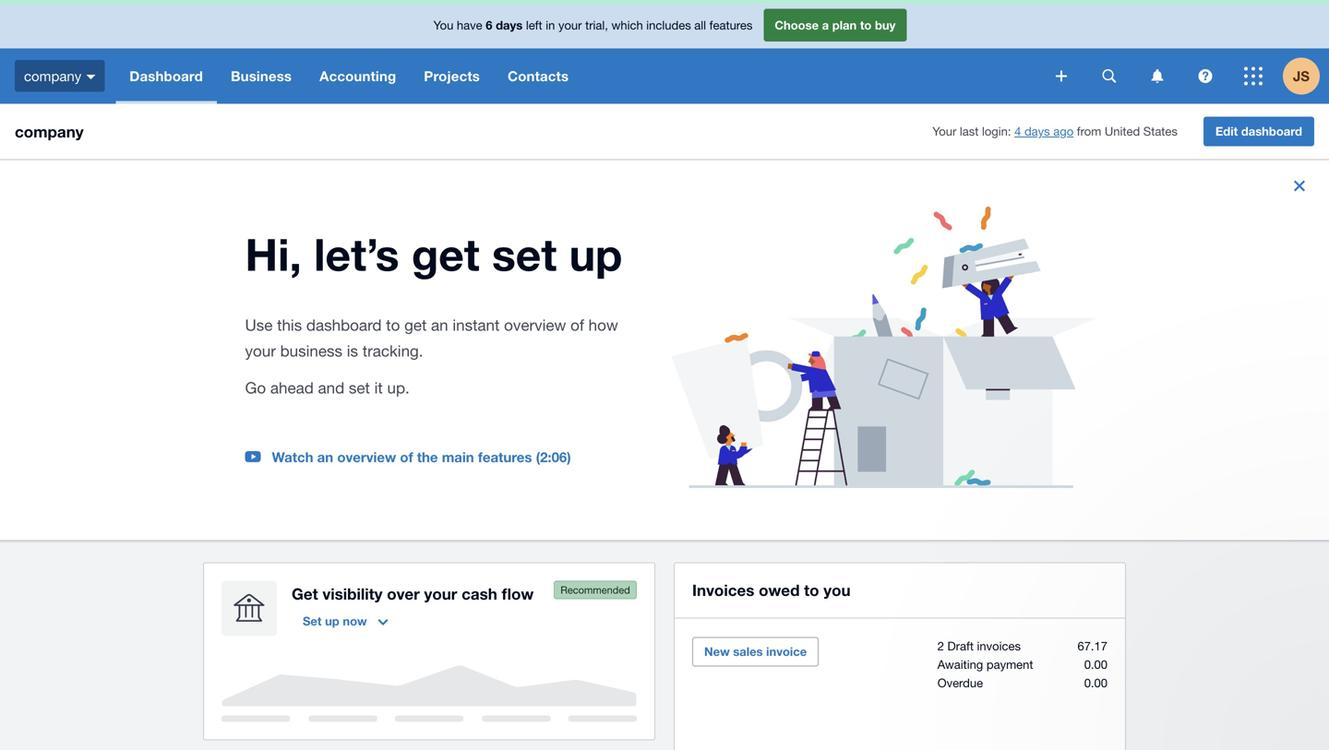 Task type: describe. For each thing, give the bounding box(es) containing it.
js button
[[1283, 72, 1329, 127]]

invoices
[[692, 604, 754, 623]]

6
[[486, 41, 492, 56]]

1 horizontal spatial to
[[804, 604, 819, 623]]

in
[[546, 41, 555, 56]]

svg image left the js
[[1244, 90, 1263, 109]]

0 vertical spatial days
[[496, 41, 523, 56]]

banner containing dashboard
[[0, 25, 1329, 127]]

states
[[1144, 148, 1178, 162]]

your last login: 4 days ago from united states
[[933, 148, 1178, 162]]

1 vertical spatial dialog
[[995, 546, 1311, 732]]

your
[[933, 148, 957, 162]]

2 draft invoices link
[[938, 663, 1021, 677]]

dashboard link
[[116, 72, 217, 127]]

2 vertical spatial your
[[424, 608, 457, 627]]

an
[[431, 339, 448, 357]]

get visibility over your cash flow
[[292, 608, 534, 627]]

tracking.
[[363, 365, 423, 383]]

svg image inside the company popup button
[[86, 98, 95, 103]]

svg image left svg image
[[1056, 94, 1067, 105]]

company inside popup button
[[24, 91, 81, 107]]

cash
[[462, 608, 497, 627]]

0.00 link for overdue
[[1084, 699, 1108, 714]]

business
[[280, 365, 342, 383]]

2 horizontal spatial your
[[558, 41, 582, 56]]

instant
[[453, 339, 500, 357]]

features
[[710, 41, 753, 56]]

awaiting payment
[[938, 681, 1033, 695]]

business
[[231, 91, 292, 108]]

you
[[824, 604, 851, 623]]

banking icon image
[[222, 604, 277, 660]]

login:
[[982, 148, 1011, 162]]

let's
[[314, 251, 399, 304]]

0 vertical spatial dialog
[[0, 0, 1329, 22]]

draft
[[948, 663, 974, 677]]

0.00 link for awaiting payment
[[1084, 681, 1108, 695]]

edit
[[1216, 147, 1238, 162]]

awaiting
[[938, 681, 983, 695]]

you
[[434, 41, 454, 56]]

have
[[457, 41, 482, 56]]

svg image
[[1103, 92, 1116, 106]]

from
[[1077, 148, 1101, 162]]

includes
[[646, 41, 691, 56]]

edit dashboard button
[[1204, 140, 1314, 169]]

a
[[822, 41, 829, 56]]

your inside use this dashboard to get an instant overview of how your business is tracking.
[[245, 365, 276, 383]]

overdue link
[[938, 699, 983, 714]]

overview
[[504, 339, 566, 357]]

use this dashboard to get an instant overview of how your business is tracking.
[[245, 339, 618, 383]]

up
[[569, 251, 622, 304]]

get inside use this dashboard to get an instant overview of how your business is tracking.
[[404, 339, 427, 357]]

dashboard inside use this dashboard to get an instant overview of how your business is tracking.
[[306, 339, 382, 357]]

left
[[526, 41, 542, 56]]

accounting button
[[306, 72, 410, 127]]

dashboard
[[129, 91, 203, 108]]

projects button
[[410, 72, 494, 127]]

js
[[1293, 91, 1310, 108]]



Task type: locate. For each thing, give the bounding box(es) containing it.
2 0.00 link from the top
[[1084, 699, 1108, 714]]

67.17
[[1078, 663, 1108, 677]]

accounting
[[320, 91, 396, 108]]

cartoon office workers image
[[672, 229, 1098, 512]]

how
[[589, 339, 618, 357]]

dashboard inside 'edit dashboard' button
[[1241, 147, 1302, 162]]

dashboard
[[1241, 147, 1302, 162], [306, 339, 382, 357]]

dashboard up is
[[306, 339, 382, 357]]

to for hi, let's get set up
[[386, 339, 400, 357]]

days
[[496, 41, 523, 56], [1025, 148, 1050, 162]]

2 draft invoices
[[938, 663, 1021, 677]]

to left the buy on the right of the page
[[860, 41, 872, 56]]

to left you
[[804, 604, 819, 623]]

company
[[24, 91, 81, 107], [15, 145, 84, 164]]

4 days ago button
[[1015, 148, 1074, 162]]

days right 6 at the left top
[[496, 41, 523, 56]]

this
[[277, 339, 302, 357]]

1 vertical spatial to
[[386, 339, 400, 357]]

0 horizontal spatial your
[[245, 365, 276, 383]]

hi,
[[245, 251, 302, 304]]

dialog
[[0, 0, 1329, 22], [995, 546, 1311, 732]]

days right 4
[[1025, 148, 1050, 162]]

to inside use this dashboard to get an instant overview of how your business is tracking.
[[386, 339, 400, 357]]

to for you have
[[860, 41, 872, 56]]

over
[[387, 608, 420, 627]]

2 vertical spatial to
[[804, 604, 819, 623]]

all
[[694, 41, 706, 56]]

0 vertical spatial company
[[24, 91, 81, 107]]

your down use
[[245, 365, 276, 383]]

1 vertical spatial your
[[245, 365, 276, 383]]

your right in
[[558, 41, 582, 56]]

1 vertical spatial dashboard
[[306, 339, 382, 357]]

banking preview line graph image
[[222, 689, 637, 746]]

payment
[[987, 681, 1033, 695]]

0 vertical spatial to
[[860, 41, 872, 56]]

1 horizontal spatial days
[[1025, 148, 1050, 162]]

0.00 for awaiting payment
[[1084, 681, 1108, 695]]

invoices owed to you
[[692, 604, 851, 623]]

recommended icon image
[[554, 604, 637, 623]]

is
[[347, 365, 358, 383]]

1 horizontal spatial dashboard
[[1241, 147, 1302, 162]]

svg image
[[1244, 90, 1263, 109], [1152, 92, 1164, 106], [1199, 92, 1212, 106], [1056, 94, 1067, 105], [86, 98, 95, 103]]

0 vertical spatial 0.00 link
[[1084, 681, 1108, 695]]

of
[[571, 339, 584, 357]]

0 horizontal spatial to
[[386, 339, 400, 357]]

ago
[[1053, 148, 1074, 162]]

get up an
[[412, 251, 480, 304]]

dashboard right edit
[[1241, 147, 1302, 162]]

svg image right svg image
[[1152, 92, 1164, 106]]

plan
[[832, 41, 857, 56]]

0 vertical spatial dashboard
[[1241, 147, 1302, 162]]

invoices owed to you link
[[692, 601, 851, 627]]

buy
[[875, 41, 896, 56]]

company button
[[0, 72, 116, 127]]

visibility
[[322, 608, 383, 627]]

0 vertical spatial your
[[558, 41, 582, 56]]

2 0.00 from the top
[[1084, 699, 1108, 714]]

2
[[938, 663, 944, 677]]

projects
[[424, 91, 480, 108]]

set
[[492, 251, 557, 304]]

svg image up 'edit dashboard' button
[[1199, 92, 1212, 106]]

united
[[1105, 148, 1140, 162]]

contacts button
[[494, 72, 583, 127]]

choose a plan to buy
[[775, 41, 896, 56]]

owed
[[759, 604, 800, 623]]

1 0.00 link from the top
[[1084, 681, 1108, 695]]

4
[[1015, 148, 1021, 162]]

get
[[292, 608, 318, 627]]

which
[[612, 41, 643, 56]]

0.00 for overdue
[[1084, 699, 1108, 714]]

1 vertical spatial 0.00
[[1084, 699, 1108, 714]]

1 vertical spatial get
[[404, 339, 427, 357]]

you have 6 days left in your trial, which includes all features
[[434, 41, 753, 56]]

trial,
[[585, 41, 608, 56]]

choose
[[775, 41, 819, 56]]

67.17 link
[[1078, 663, 1108, 677]]

to up tracking. at left
[[386, 339, 400, 357]]

to
[[860, 41, 872, 56], [386, 339, 400, 357], [804, 604, 819, 623]]

your right the over
[[424, 608, 457, 627]]

overdue
[[938, 699, 983, 714]]

edit dashboard
[[1216, 147, 1302, 162]]

awaiting payment link
[[938, 681, 1033, 695]]

last
[[960, 148, 979, 162]]

0.00
[[1084, 681, 1108, 695], [1084, 699, 1108, 714]]

1 vertical spatial 0.00 link
[[1084, 699, 1108, 714]]

contacts
[[508, 91, 569, 108]]

1 0.00 from the top
[[1084, 681, 1108, 695]]

get left an
[[404, 339, 427, 357]]

1 horizontal spatial your
[[424, 608, 457, 627]]

your
[[558, 41, 582, 56], [245, 365, 276, 383], [424, 608, 457, 627]]

0 vertical spatial get
[[412, 251, 480, 304]]

2 horizontal spatial to
[[860, 41, 872, 56]]

invoices
[[977, 663, 1021, 677]]

0 horizontal spatial days
[[496, 41, 523, 56]]

get
[[412, 251, 480, 304], [404, 339, 427, 357]]

0.00 link
[[1084, 681, 1108, 695], [1084, 699, 1108, 714]]

flow
[[502, 608, 534, 627]]

0 vertical spatial 0.00
[[1084, 681, 1108, 695]]

banner
[[0, 25, 1329, 127]]

0 horizontal spatial dashboard
[[306, 339, 382, 357]]

1 vertical spatial company
[[15, 145, 84, 164]]

svg image left dashboard link at the top of page
[[86, 98, 95, 103]]

use
[[245, 339, 273, 357]]

1 vertical spatial days
[[1025, 148, 1050, 162]]

business button
[[217, 72, 306, 127]]

hi, let's get set up
[[245, 251, 622, 304]]



Task type: vqa. For each thing, say whether or not it's contained in the screenshot.
'United'
yes



